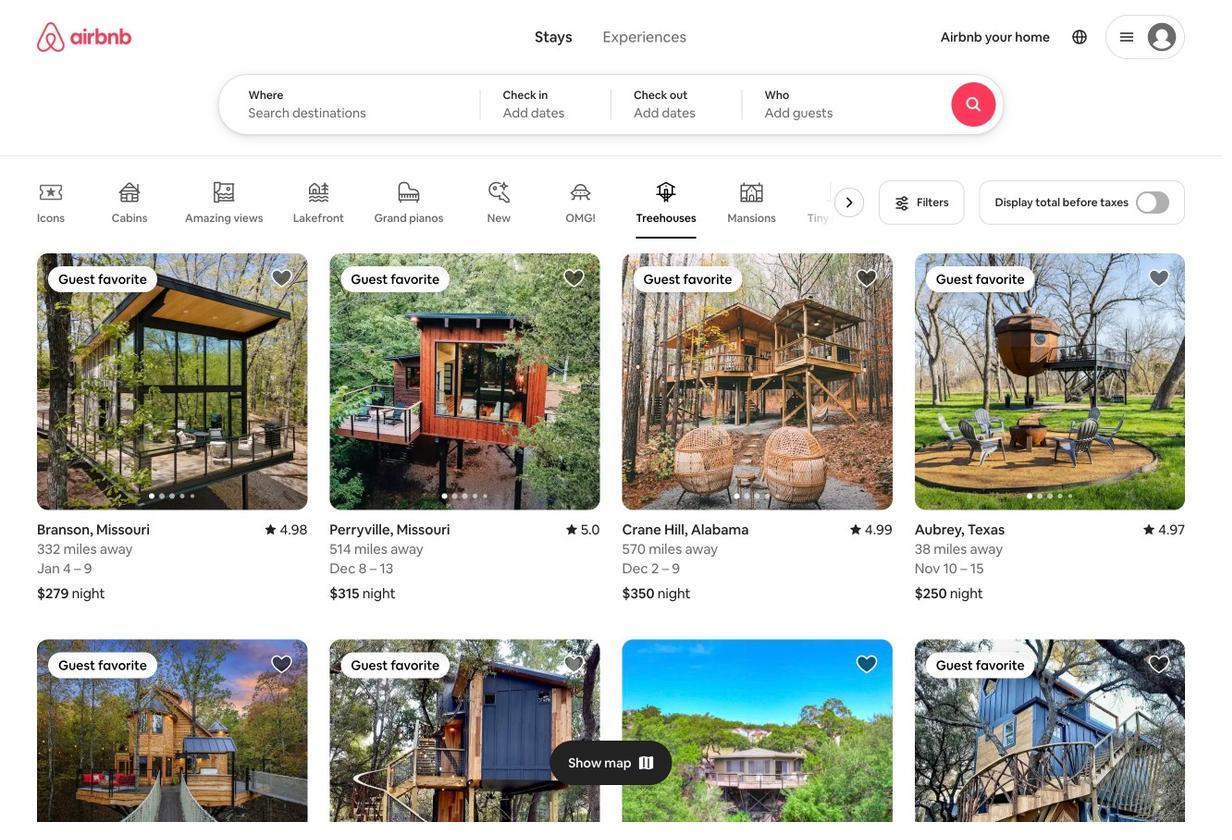 Task type: locate. For each thing, give the bounding box(es) containing it.
group
[[37, 167, 872, 239], [37, 254, 307, 510], [330, 254, 600, 510], [622, 254, 893, 510], [915, 254, 1185, 510], [37, 640, 307, 823], [330, 640, 600, 823], [622, 640, 893, 823], [915, 640, 1185, 823]]

Search destinations search field
[[248, 105, 450, 121]]

add to wishlist: fredericksburg, texas image
[[563, 654, 585, 676], [1148, 654, 1171, 676]]

add to wishlist: crane hill, alabama image
[[856, 267, 878, 290]]

add to wishlist: branson, missouri image
[[270, 267, 293, 290]]

0 horizontal spatial add to wishlist: fredericksburg, texas image
[[563, 654, 585, 676]]

None search field
[[218, 0, 1055, 135]]

add to wishlist: broken bow, oklahoma image
[[270, 654, 293, 676]]

1 horizontal spatial add to wishlist: fredericksburg, texas image
[[1148, 654, 1171, 676]]



Task type: describe. For each thing, give the bounding box(es) containing it.
2 add to wishlist: fredericksburg, texas image from the left
[[1148, 654, 1171, 676]]

add to wishlist: perryville, missouri image
[[563, 267, 585, 290]]

add to wishlist: aubrey, texas image
[[1148, 267, 1171, 290]]

what can we help you find? tab list
[[520, 17, 702, 57]]

add to wishlist: lakeway, texas image
[[856, 654, 878, 676]]

profile element
[[796, 0, 1185, 74]]

1 add to wishlist: fredericksburg, texas image from the left
[[563, 654, 585, 676]]



Task type: vqa. For each thing, say whether or not it's contained in the screenshot.
Add to wishlist: Broken Bow, Oklahoma IMAGE
yes



